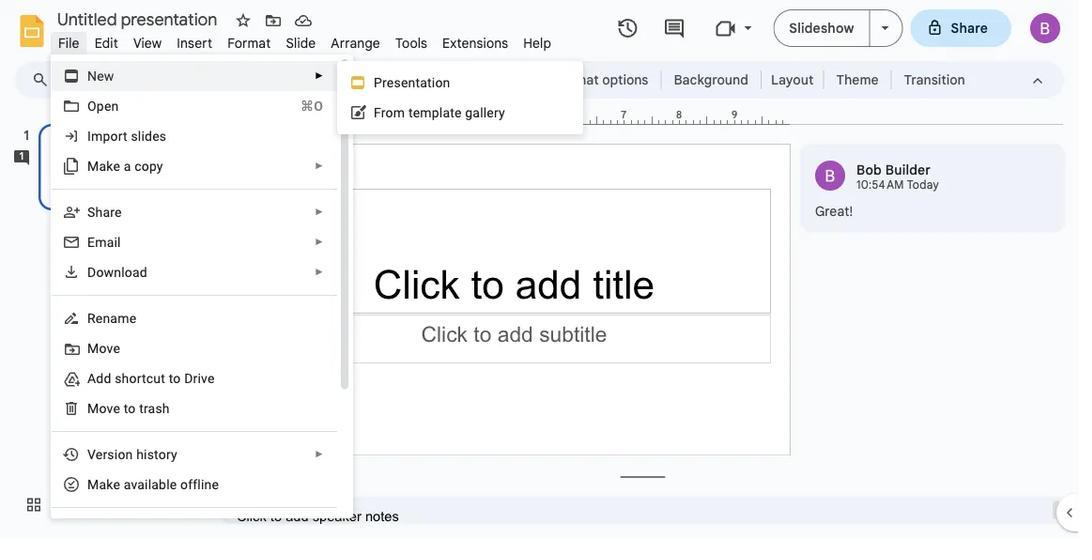 Task type: describe. For each thing, give the bounding box(es) containing it.
background button
[[666, 66, 757, 94]]

application containing slideshow
[[0, 0, 1080, 539]]

a
[[124, 158, 131, 174]]

open o element
[[87, 98, 124, 114]]

tools
[[396, 35, 428, 51]]

drive
[[184, 371, 215, 386]]

share
[[951, 20, 989, 36]]

gallery
[[465, 105, 505, 120]]

insert menu item
[[169, 32, 220, 54]]

move
[[87, 401, 120, 416]]

2 ► from the top
[[315, 161, 324, 171]]

new n element
[[87, 68, 120, 84]]

import slides
[[87, 128, 167, 144]]

layout
[[771, 71, 814, 88]]

make a c opy
[[87, 158, 163, 174]]

from
[[374, 105, 405, 120]]

► for ownload
[[315, 267, 324, 278]]

► for mail
[[315, 237, 324, 248]]

d ownload
[[87, 265, 147, 280]]

opy
[[142, 158, 163, 174]]

p
[[374, 75, 382, 90]]

p resentation
[[374, 75, 451, 90]]

make available offline k element
[[87, 477, 225, 492]]

ownload
[[96, 265, 147, 280]]

trash
[[139, 401, 170, 416]]

emplate
[[413, 105, 462, 120]]

format for format
[[228, 35, 271, 51]]

n ew
[[87, 68, 114, 84]]

s
[[87, 204, 95, 220]]

bob builder image
[[816, 161, 846, 191]]

t for emplate
[[409, 105, 413, 120]]

slides
[[131, 128, 167, 144]]

bob builder 10:54 am today
[[857, 162, 940, 192]]

presentation p element
[[374, 75, 456, 90]]

builder
[[886, 162, 931, 178]]

ew
[[97, 68, 114, 84]]

rename r element
[[87, 311, 142, 326]]

view
[[133, 35, 162, 51]]

⌘o element
[[278, 97, 323, 116]]

move to trash t element
[[87, 401, 175, 416]]

layout button
[[766, 66, 820, 94]]

format options
[[555, 71, 649, 88]]

from t emplate gallery
[[374, 105, 505, 120]]

6 ► from the top
[[315, 449, 324, 460]]

bob
[[857, 162, 882, 178]]

o
[[87, 98, 97, 114]]

format menu item
[[220, 32, 279, 54]]

theme
[[837, 71, 879, 88]]

h
[[136, 447, 144, 462]]

e
[[113, 477, 120, 492]]

navigation inside application
[[0, 106, 207, 539]]

pen
[[97, 98, 119, 114]]

add shortcut to drive
[[87, 371, 215, 386]]

ove
[[99, 341, 120, 356]]

► for ew
[[315, 70, 324, 81]]

slide
[[286, 35, 316, 51]]

slideshow
[[790, 20, 855, 36]]

ma
[[87, 477, 106, 492]]

o
[[128, 401, 136, 416]]

extensions
[[443, 35, 509, 51]]

extensions menu item
[[435, 32, 516, 54]]

transition
[[905, 71, 966, 88]]

file
[[58, 35, 80, 51]]

format options button
[[547, 66, 657, 94]]

istory
[[144, 447, 177, 462]]



Task type: vqa. For each thing, say whether or not it's contained in the screenshot.


Task type: locate. For each thing, give the bounding box(es) containing it.
great!
[[816, 203, 854, 219]]

move m element
[[87, 341, 126, 356]]

format for format options
[[555, 71, 599, 88]]

o pen
[[87, 98, 119, 114]]

5 ► from the top
[[315, 267, 324, 278]]

options
[[603, 71, 649, 88]]

4 ► from the top
[[315, 237, 324, 248]]

download d element
[[87, 265, 153, 280]]

format left options
[[555, 71, 599, 88]]

Menus field
[[23, 67, 65, 93]]

list containing bob builder
[[801, 144, 1066, 232]]

edit
[[95, 35, 118, 51]]

menu
[[44, 0, 353, 539], [337, 61, 584, 134]]

s hare
[[87, 204, 122, 220]]

tools menu item
[[388, 32, 435, 54]]

offline
[[180, 477, 219, 492]]

menu bar containing file
[[51, 24, 559, 55]]

1 ► from the top
[[315, 70, 324, 81]]

⌘o
[[301, 98, 323, 114]]

main toolbar
[[55, 66, 975, 94]]

m ove
[[87, 341, 120, 356]]

k
[[106, 477, 113, 492]]

file menu item
[[51, 32, 87, 54]]

ename
[[96, 311, 137, 326]]

menu bar inside menu bar banner
[[51, 24, 559, 55]]

slide menu item
[[279, 32, 324, 54]]

t right move
[[124, 401, 128, 416]]

r
[[87, 311, 96, 326]]

share s element
[[87, 204, 127, 220]]

today
[[907, 178, 940, 192]]

menu containing p
[[337, 61, 584, 134]]

email e element
[[87, 234, 127, 250]]

version history h element
[[87, 447, 183, 462]]

0 horizontal spatial t
[[124, 401, 128, 416]]

import slides z element
[[87, 128, 172, 144]]

from template gallery t element
[[374, 105, 511, 120]]

transition button
[[896, 66, 974, 94]]

10:54 am
[[857, 178, 905, 192]]

menu inside application
[[337, 61, 584, 134]]

application
[[0, 0, 1080, 539]]

format inside menu item
[[228, 35, 271, 51]]

help menu item
[[516, 32, 559, 54]]

Star checkbox
[[230, 8, 257, 34]]

► for hare
[[315, 207, 324, 218]]

theme button
[[828, 66, 888, 94]]

m
[[87, 341, 99, 356]]

0 horizontal spatial format
[[228, 35, 271, 51]]

3 ► from the top
[[315, 207, 324, 218]]

format
[[228, 35, 271, 51], [555, 71, 599, 88]]

arrange menu item
[[324, 32, 388, 54]]

make
[[87, 158, 120, 174]]

insert
[[177, 35, 213, 51]]

add
[[87, 371, 111, 386]]

to
[[169, 371, 181, 386]]

navigation
[[0, 106, 207, 539]]

help
[[524, 35, 552, 51]]

format down star option
[[228, 35, 271, 51]]

menu bar banner
[[0, 0, 1080, 539]]

version
[[87, 447, 133, 462]]

1 vertical spatial format
[[555, 71, 599, 88]]

menu item
[[52, 516, 337, 539]]

t right from
[[409, 105, 413, 120]]

menu bar
[[51, 24, 559, 55]]

move t o trash
[[87, 401, 170, 416]]

menu containing n
[[44, 0, 353, 539]]

version h istory
[[87, 447, 177, 462]]

view menu item
[[126, 32, 169, 54]]

0 vertical spatial t
[[409, 105, 413, 120]]

make a copy c element
[[87, 158, 169, 174]]

resentation
[[382, 75, 451, 90]]

t for o
[[124, 401, 128, 416]]

list
[[801, 144, 1066, 232]]

d
[[87, 265, 96, 280]]

format inside button
[[555, 71, 599, 88]]

Rename text field
[[51, 8, 228, 30]]

e mail
[[87, 234, 121, 250]]

share button
[[911, 9, 1012, 47]]

start slideshow (⌘+enter) image
[[882, 26, 889, 30]]

1 vertical spatial t
[[124, 401, 128, 416]]

arrange
[[331, 35, 380, 51]]

slideshow button
[[774, 9, 871, 47]]

1 horizontal spatial format
[[555, 71, 599, 88]]

background
[[674, 71, 749, 88]]

import
[[87, 128, 128, 144]]

shortcut
[[115, 371, 165, 386]]

add shortcut to drive , element
[[87, 371, 220, 386]]

►
[[315, 70, 324, 81], [315, 161, 324, 171], [315, 207, 324, 218], [315, 237, 324, 248], [315, 267, 324, 278], [315, 449, 324, 460]]

hare
[[95, 204, 122, 220]]

edit menu item
[[87, 32, 126, 54]]

mail
[[95, 234, 121, 250]]

1 horizontal spatial t
[[409, 105, 413, 120]]

e
[[87, 234, 95, 250]]

0 vertical spatial format
[[228, 35, 271, 51]]

t
[[409, 105, 413, 120], [124, 401, 128, 416]]

available
[[124, 477, 177, 492]]

n
[[87, 68, 97, 84]]

r ename
[[87, 311, 137, 326]]

c
[[135, 158, 142, 174]]

ma k e available offline
[[87, 477, 219, 492]]



